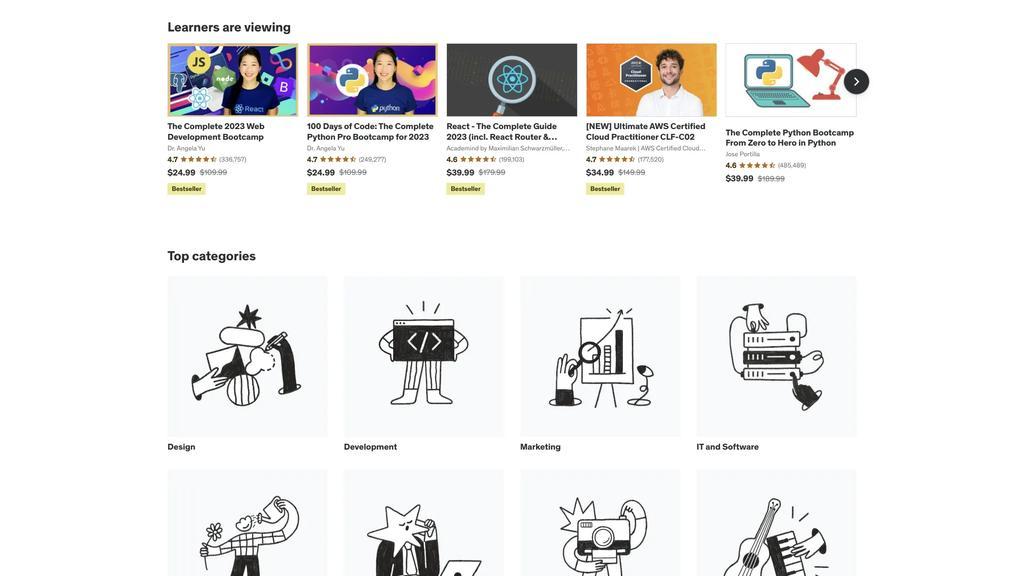 Task type: locate. For each thing, give the bounding box(es) containing it.
the complete python bootcamp from zero to hero in python
[[726, 127, 854, 148]]

practitioner
[[612, 131, 659, 142]]

complete
[[184, 121, 223, 132], [395, 121, 434, 132], [493, 121, 532, 132], [742, 127, 781, 138]]

0 horizontal spatial development
[[168, 131, 221, 142]]

from
[[726, 137, 746, 148]]

categories
[[192, 248, 256, 264]]

guide
[[534, 121, 557, 132]]

[new] ultimate aws certified cloud practitioner clf-c02
[[586, 121, 706, 142]]

2023 inside the complete 2023 web development bootcamp
[[225, 121, 245, 132]]

react - the complete guide 2023 (incl. react router & redux) link
[[447, 121, 557, 152]]

2023
[[225, 121, 245, 132], [409, 131, 429, 142], [447, 131, 467, 142]]

2023 left web
[[225, 121, 245, 132]]

2023 inside react - the complete guide 2023 (incl. react router & redux)
[[447, 131, 467, 142]]

0 horizontal spatial bootcamp
[[223, 131, 264, 142]]

1 vertical spatial development
[[344, 441, 397, 452]]

aws
[[650, 121, 669, 132]]

c02
[[679, 131, 695, 142]]

&
[[543, 131, 549, 142]]

the
[[168, 121, 182, 132], [379, 121, 393, 132], [477, 121, 491, 132], [726, 127, 741, 138]]

1 horizontal spatial 2023
[[409, 131, 429, 142]]

2023 right for
[[409, 131, 429, 142]]

development
[[168, 131, 221, 142], [344, 441, 397, 452]]

to
[[768, 137, 776, 148]]

in
[[799, 137, 806, 148]]

it and software
[[697, 441, 759, 452]]

development inside the complete 2023 web development bootcamp
[[168, 131, 221, 142]]

learners
[[168, 19, 220, 35]]

the inside the "the complete python bootcamp from zero to hero in python"
[[726, 127, 741, 138]]

1 horizontal spatial react
[[490, 131, 513, 142]]

0 horizontal spatial react
[[447, 121, 470, 132]]

1 horizontal spatial bootcamp
[[353, 131, 394, 142]]

are
[[222, 19, 242, 35]]

bootcamp
[[813, 127, 854, 138], [223, 131, 264, 142], [353, 131, 394, 142]]

react left the "-"
[[447, 121, 470, 132]]

[new] ultimate aws certified cloud practitioner clf-c02 link
[[586, 121, 706, 142]]

design
[[168, 441, 195, 452]]

0 vertical spatial development
[[168, 131, 221, 142]]

redux)
[[447, 141, 475, 152]]

0 horizontal spatial 2023
[[225, 121, 245, 132]]

react
[[447, 121, 470, 132], [490, 131, 513, 142]]

certified
[[671, 121, 706, 132]]

development link
[[344, 277, 504, 461]]

react right (incl.
[[490, 131, 513, 142]]

top
[[168, 248, 189, 264]]

ultimate
[[614, 121, 648, 132]]

bootcamp inside the "the complete python bootcamp from zero to hero in python"
[[813, 127, 854, 138]]

python left pro
[[307, 131, 336, 142]]

2 horizontal spatial bootcamp
[[813, 127, 854, 138]]

2 horizontal spatial 2023
[[447, 131, 467, 142]]

python
[[783, 127, 811, 138], [307, 131, 336, 142], [808, 137, 836, 148]]

100 days of code: the complete python pro bootcamp for 2023 link
[[307, 121, 434, 142]]

2023 left the "-"
[[447, 131, 467, 142]]

and
[[706, 441, 721, 452]]

1 horizontal spatial development
[[344, 441, 397, 452]]



Task type: vqa. For each thing, say whether or not it's contained in the screenshot.
agile to the bottom
no



Task type: describe. For each thing, give the bounding box(es) containing it.
the complete 2023 web development bootcamp
[[168, 121, 265, 142]]

web
[[247, 121, 265, 132]]

react - the complete guide 2023 (incl. react router & redux)
[[447, 121, 557, 152]]

2023 inside 100 days of code: the complete python pro bootcamp for 2023
[[409, 131, 429, 142]]

100 days of code: the complete python pro bootcamp for 2023
[[307, 121, 434, 142]]

the inside react - the complete guide 2023 (incl. react router & redux)
[[477, 121, 491, 132]]

design link
[[168, 277, 328, 461]]

complete inside react - the complete guide 2023 (incl. react router & redux)
[[493, 121, 532, 132]]

it and software link
[[697, 277, 857, 461]]

code:
[[354, 121, 377, 132]]

carousel element
[[168, 43, 870, 197]]

the inside 100 days of code: the complete python pro bootcamp for 2023
[[379, 121, 393, 132]]

days
[[323, 121, 342, 132]]

software
[[723, 441, 759, 452]]

(incl.
[[469, 131, 488, 142]]

top categories
[[168, 248, 256, 264]]

complete inside the "the complete python bootcamp from zero to hero in python"
[[742, 127, 781, 138]]

of
[[344, 121, 352, 132]]

for
[[396, 131, 407, 142]]

-
[[472, 121, 475, 132]]

the complete python bootcamp from zero to hero in python link
[[726, 127, 854, 148]]

complete inside the complete 2023 web development bootcamp
[[184, 121, 223, 132]]

pro
[[337, 131, 351, 142]]

python right to
[[783, 127, 811, 138]]

marketing link
[[520, 277, 681, 461]]

learners are viewing
[[168, 19, 291, 35]]

[new]
[[586, 121, 612, 132]]

the inside the complete 2023 web development bootcamp
[[168, 121, 182, 132]]

router
[[515, 131, 542, 142]]

python inside 100 days of code: the complete python pro bootcamp for 2023
[[307, 131, 336, 142]]

hero
[[778, 137, 797, 148]]

cloud
[[586, 131, 610, 142]]

100
[[307, 121, 321, 132]]

clf-
[[661, 131, 679, 142]]

zero
[[748, 137, 766, 148]]

next image
[[848, 73, 866, 90]]

marketing
[[520, 441, 561, 452]]

it
[[697, 441, 704, 452]]

viewing
[[244, 19, 291, 35]]

python right in
[[808, 137, 836, 148]]

bootcamp inside 100 days of code: the complete python pro bootcamp for 2023
[[353, 131, 394, 142]]

the complete 2023 web development bootcamp link
[[168, 121, 265, 142]]

complete inside 100 days of code: the complete python pro bootcamp for 2023
[[395, 121, 434, 132]]

bootcamp inside the complete 2023 web development bootcamp
[[223, 131, 264, 142]]



